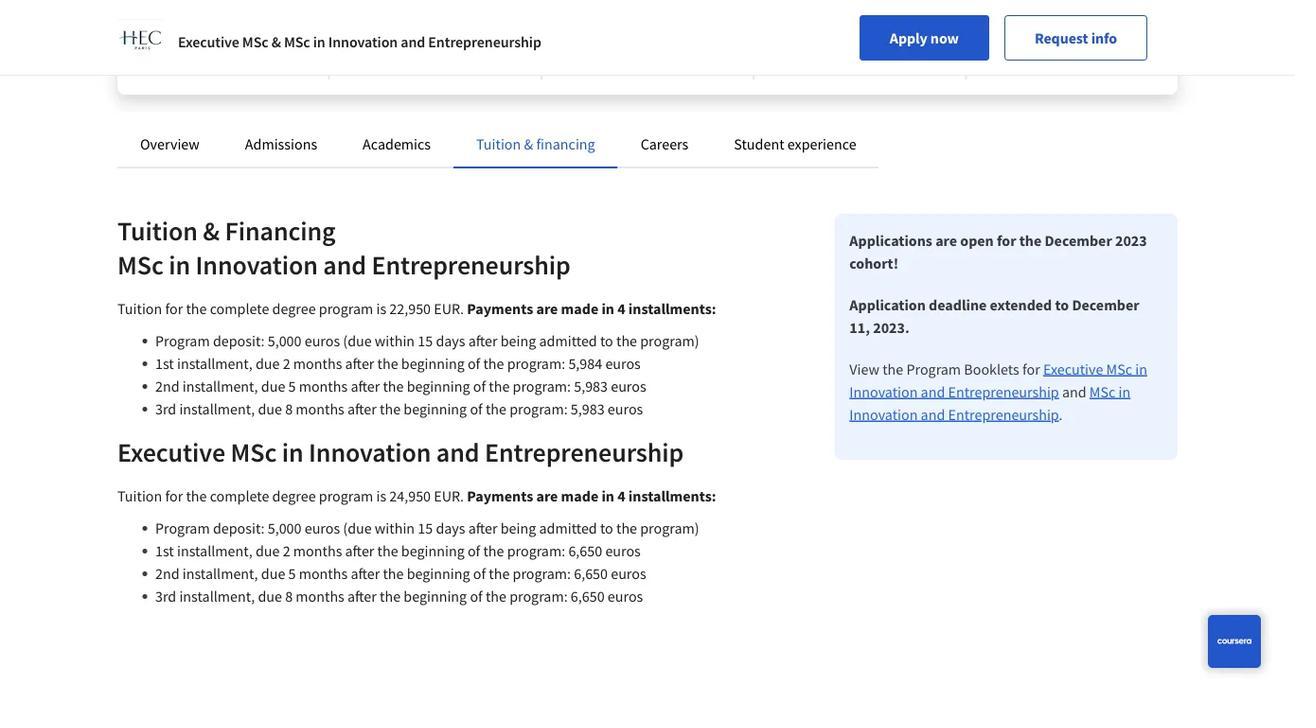 Task type: locate. For each thing, give the bounding box(es) containing it.
2 deposit: from the top
[[213, 519, 265, 538]]

0 horizontal spatial executive msc in innovation and entrepreneurship
[[117, 436, 684, 469]]

1 vertical spatial deposit:
[[213, 519, 265, 538]]

admitted inside program deposit: 5,000 euros (due within 15 days after being admitted to the program) 1st installment, due 2 months after the beginning of the program: 5,984 euros 2nd installment, due 5 months after the beginning of the program: 5,983 euros 3rd installment, due 8 months after the beginning of the program: 5,983 euros
[[539, 331, 597, 350]]

december left 2023
[[1045, 231, 1112, 250]]

0 vertical spatial complete
[[210, 299, 269, 318]]

entrepreneurship inside tuition & financing msc in innovation and entrepreneurship
[[372, 249, 571, 282]]

0 vertical spatial 2nd
[[155, 377, 179, 396]]

1 vertical spatial 2
[[283, 542, 290, 560]]

1 8 from the top
[[285, 400, 293, 418]]

0 vertical spatial 3rd
[[155, 400, 176, 418]]

msc
[[242, 32, 268, 51], [284, 32, 310, 51], [117, 249, 164, 282], [1106, 360, 1132, 379], [1090, 382, 1116, 401], [231, 436, 277, 469]]

1 vertical spatial 3rd
[[155, 587, 176, 606]]

15 inside program deposit: 5,000 euros (due within 15 days after being admitted to the program) 1st installment, due 2 months after the beginning of the program: 6,650 euros 2nd installment, due 5 months after the beginning of the program: 6,650 euros 3rd installment, due 8 months after the beginning of the program: 6,650 euros
[[418, 519, 433, 538]]

admitted for 6,650
[[539, 519, 597, 538]]

booklets
[[964, 360, 1019, 379]]

admitted
[[539, 331, 597, 350], [539, 519, 597, 538]]

0 vertical spatial 8
[[285, 400, 293, 418]]

months
[[293, 354, 342, 373], [299, 377, 348, 396], [296, 400, 344, 418], [293, 542, 342, 560], [299, 564, 348, 583], [296, 587, 344, 606]]

to inside application deadline extended to december 11, 2023.
[[1055, 295, 1069, 314]]

overview link
[[140, 134, 200, 153]]

5,983
[[574, 377, 608, 396], [571, 400, 605, 418]]

is left 22,950
[[376, 299, 386, 318]]

0 vertical spatial 5,983
[[574, 377, 608, 396]]

0 vertical spatial 4
[[202, 35, 209, 52]]

2 being from the top
[[501, 519, 536, 538]]

2 is from the top
[[376, 487, 386, 506]]

1 vertical spatial executive msc in innovation and entrepreneurship
[[117, 436, 684, 469]]

request info button
[[1004, 15, 1147, 61]]

entrepreneurship
[[428, 32, 541, 51], [372, 249, 571, 282], [948, 382, 1059, 401], [948, 405, 1059, 424], [485, 436, 684, 469]]

24,950
[[389, 487, 431, 506]]

cohort!
[[850, 254, 899, 273]]

15 for 5,984
[[418, 331, 433, 350]]

(due
[[343, 331, 372, 350], [343, 519, 372, 538]]

1 program) from the top
[[640, 331, 699, 350]]

1 vertical spatial complete
[[210, 487, 269, 506]]

learn about your payment options link
[[997, 16, 1144, 52]]

1 vertical spatial 5,983
[[571, 400, 605, 418]]

2 horizontal spatial &
[[524, 134, 533, 153]]

5,000 for program deposit: 5,000 euros (due within 15 days after being admitted to the program) 1st installment, due 2 months after the beginning of the program: 5,984 euros 2nd installment, due 5 months after the beginning of the program: 5,983 euros 3rd installment, due 8 months after the beginning of the program: 5,983 euros
[[268, 331, 302, 350]]

1 vertical spatial 2nd
[[155, 564, 179, 583]]

installments:
[[628, 299, 716, 318], [628, 487, 716, 506]]

tuition for tuition & financing msc in innovation and entrepreneurship
[[117, 214, 198, 248]]

program inside program deposit: 5,000 euros (due within 15 days after being admitted to the program) 1st installment, due 2 months after the beginning of the program: 5,984 euros 2nd installment, due 5 months after the beginning of the program: 5,983 euros 3rd installment, due 8 months after the beginning of the program: 5,983 euros
[[155, 331, 210, 350]]

3rd inside program deposit: 5,000 euros (due within 15 days after being admitted to the program) 1st installment, due 2 months after the beginning of the program: 6,650 euros 2nd installment, due 5 months after the beginning of the program: 6,650 euros 3rd installment, due 8 months after the beginning of the program: 6,650 euros
[[155, 587, 176, 606]]

entrepreneurship up tuition for the complete degree program is 22,950 eur. payments are made in 4 installments:
[[372, 249, 571, 282]]

1 vertical spatial degree
[[272, 487, 316, 506]]

2 8 from the top
[[285, 587, 293, 606]]

tuition for the complete degree program is 24,950 eur. payments are made in 4 installments:
[[117, 487, 716, 506]]

1 vertical spatial admitted
[[539, 519, 597, 538]]

2 for 1st installment, due 2 months after the beginning of the program: 5,984 euros
[[283, 354, 290, 373]]

(due down tuition for the complete degree program is 22,950 eur. payments are made in 4 installments:
[[343, 331, 372, 350]]

1 15 from the top
[[418, 331, 433, 350]]

2
[[283, 354, 290, 373], [283, 542, 290, 560]]

4 for tuition for the complete degree program is 24,950 eur. payments are made in 4 installments:
[[617, 487, 625, 506]]

1 vertical spatial 1st
[[155, 542, 174, 560]]

2 degree from the top
[[272, 487, 316, 506]]

0 horizontal spatial &
[[203, 214, 220, 248]]

2 1st from the top
[[155, 542, 174, 560]]

(due inside program deposit: 5,000 euros (due within 15 days after being admitted to the program) 1st installment, due 2 months after the beginning of the program: 5,984 euros 2nd installment, due 5 months after the beginning of the program: 5,983 euros 3rd installment, due 8 months after the beginning of the program: 5,983 euros
[[343, 331, 372, 350]]

2 inside program deposit: 5,000 euros (due within 15 days after being admitted to the program) 1st installment, due 2 months after the beginning of the program: 6,650 euros 2nd installment, due 5 months after the beginning of the program: 6,650 euros 3rd installment, due 8 months after the beginning of the program: 6,650 euros
[[283, 542, 290, 560]]

0 vertical spatial within
[[375, 331, 415, 350]]

0 vertical spatial being
[[501, 331, 536, 350]]

being inside program deposit: 5,000 euros (due within 15 days after being admitted to the program) 1st installment, due 2 months after the beginning of the program: 5,984 euros 2nd installment, due 5 months after the beginning of the program: 5,983 euros 3rd installment, due 8 months after the beginning of the program: 5,983 euros
[[501, 331, 536, 350]]

22,950
[[389, 299, 431, 318]]

1 installments: from the top
[[628, 299, 716, 318]]

0 vertical spatial days
[[436, 331, 465, 350]]

1 vertical spatial to
[[600, 331, 613, 350]]

to inside program deposit: 5,000 euros (due within 15 days after being admitted to the program) 1st installment, due 2 months after the beginning of the program: 6,650 euros 2nd installment, due 5 months after the beginning of the program: 6,650 euros 3rd installment, due 8 months after the beginning of the program: 6,650 euros
[[600, 519, 613, 538]]

1 vertical spatial program
[[906, 360, 961, 379]]

for inside ranked by the financial times for 4 consecutive years
[[184, 35, 199, 52]]

complete
[[210, 299, 269, 318], [210, 487, 269, 506]]

due
[[256, 354, 280, 373], [261, 377, 285, 396], [258, 400, 282, 418], [256, 542, 280, 560], [261, 564, 285, 583], [258, 587, 282, 606]]

0 vertical spatial 6,650
[[568, 542, 602, 560]]

0 vertical spatial deposit:
[[213, 331, 265, 350]]

view the program booklets for
[[850, 360, 1043, 379]]

1 made from the top
[[561, 299, 599, 318]]

0 vertical spatial are
[[935, 231, 957, 250]]

5,000 inside program deposit: 5,000 euros (due within 15 days after being admitted to the program) 1st installment, due 2 months after the beginning of the program: 5,984 euros 2nd installment, due 5 months after the beginning of the program: 5,983 euros 3rd installment, due 8 months after the beginning of the program: 5,983 euros
[[268, 331, 302, 350]]

1 vertical spatial (due
[[343, 519, 372, 538]]

1 vertical spatial 5,000
[[268, 519, 302, 538]]

financing
[[225, 214, 336, 248]]

5 inside program deposit: 5,000 euros (due within 15 days after being admitted to the program) 1st installment, due 2 months after the beginning of the program: 5,984 euros 2nd installment, due 5 months after the beginning of the program: 5,983 euros 3rd installment, due 8 months after the beginning of the program: 5,983 euros
[[288, 377, 296, 396]]

2 days from the top
[[436, 519, 465, 538]]

2 vertical spatial are
[[536, 487, 558, 506]]

1st inside program deposit: 5,000 euros (due within 15 days after being admitted to the program) 1st installment, due 2 months after the beginning of the program: 6,650 euros 2nd installment, due 5 months after the beginning of the program: 6,650 euros 3rd installment, due 8 months after the beginning of the program: 6,650 euros
[[155, 542, 174, 560]]

2 15 from the top
[[418, 519, 433, 538]]

within down 22,950
[[375, 331, 415, 350]]

for
[[184, 35, 199, 52], [997, 231, 1016, 250], [165, 299, 183, 318], [1022, 360, 1040, 379], [165, 487, 183, 506]]

1 days from the top
[[436, 331, 465, 350]]

innovation inside executive msc in innovation and entrepreneurship
[[850, 382, 918, 401]]

is for 24,950
[[376, 487, 386, 506]]

1 payments from the top
[[467, 299, 533, 318]]

3rd inside program deposit: 5,000 euros (due within 15 days after being admitted to the program) 1st installment, due 2 months after the beginning of the program: 5,984 euros 2nd installment, due 5 months after the beginning of the program: 5,983 euros 3rd installment, due 8 months after the beginning of the program: 5,983 euros
[[155, 400, 176, 418]]

application deadline extended to december 11, 2023.
[[850, 295, 1140, 337]]

1 vertical spatial 8
[[285, 587, 293, 606]]

days inside program deposit: 5,000 euros (due within 15 days after being admitted to the program) 1st installment, due 2 months after the beginning of the program: 6,650 euros 2nd installment, due 5 months after the beginning of the program: 6,650 euros 3rd installment, due 8 months after the beginning of the program: 6,650 euros
[[436, 519, 465, 538]]

eur. for 24,950
[[434, 487, 464, 506]]

executive msc in innovation and entrepreneurship
[[850, 360, 1147, 401], [117, 436, 684, 469]]

1 3rd from the top
[[155, 400, 176, 418]]

0 vertical spatial 15
[[418, 331, 433, 350]]

(due inside program deposit: 5,000 euros (due within 15 days after being admitted to the program) 1st installment, due 2 months after the beginning of the program: 6,650 euros 2nd installment, due 5 months after the beginning of the program: 6,650 euros 3rd installment, due 8 months after the beginning of the program: 6,650 euros
[[343, 519, 372, 538]]

2 installments: from the top
[[628, 487, 716, 506]]

ranked by the financial times for 4 consecutive years
[[148, 16, 279, 71]]

to
[[1055, 295, 1069, 314], [600, 331, 613, 350], [600, 519, 613, 538]]

made for tuition for the complete degree program is 22,950 eur.
[[561, 299, 599, 318]]

installments: for tuition for the complete degree program is 24,950 eur. payments are made in 4 installments:
[[628, 487, 716, 506]]

2 3rd from the top
[[155, 587, 176, 606]]

academics
[[363, 134, 431, 153]]

2 vertical spatial &
[[203, 214, 220, 248]]

2 eur. from the top
[[434, 487, 464, 506]]

days
[[436, 331, 465, 350], [436, 519, 465, 538]]

1 vertical spatial 15
[[418, 519, 433, 538]]

entrepreneurship inside msc in innovation and entrepreneurship
[[948, 405, 1059, 424]]

2 complete from the top
[[210, 487, 269, 506]]

2 payments from the top
[[467, 487, 533, 506]]

learn about your payment options
[[997, 16, 1144, 52]]

1st for 1st installment, due 2 months after the beginning of the program: 6,650 euros
[[155, 542, 174, 560]]

1 vertical spatial program)
[[640, 519, 699, 538]]

1 vertical spatial within
[[375, 519, 415, 538]]

program for 24,950
[[319, 487, 373, 506]]

being
[[501, 331, 536, 350], [501, 519, 536, 538]]

the inside applications are open for the december 2023 cohort!
[[1019, 231, 1042, 250]]

0 vertical spatial is
[[376, 299, 386, 318]]

is
[[376, 299, 386, 318], [376, 487, 386, 506]]

(due for program deposit: 5,000 euros (due within 15 days after being admitted to the program) 1st installment, due 2 months after the beginning of the program: 5,984 euros 2nd installment, due 5 months after the beginning of the program: 5,983 euros 3rd installment, due 8 months after the beginning of the program: 5,983 euros
[[343, 331, 372, 350]]

1 program from the top
[[319, 299, 373, 318]]

within down 24,950
[[375, 519, 415, 538]]

1 is from the top
[[376, 299, 386, 318]]

entrepreneurship down with
[[428, 32, 541, 51]]

11,
[[850, 318, 870, 337]]

payments for tuition for the complete degree program is 22,950 eur.
[[467, 299, 533, 318]]

2nd inside program deposit: 5,000 euros (due within 15 days after being admitted to the program) 1st installment, due 2 months after the beginning of the program: 5,984 euros 2nd installment, due 5 months after the beginning of the program: 5,983 euros 3rd installment, due 8 months after the beginning of the program: 5,983 euros
[[155, 377, 179, 396]]

1 eur. from the top
[[434, 299, 464, 318]]

0 vertical spatial to
[[1055, 295, 1069, 314]]

now
[[930, 28, 959, 47]]

days down tuition for the complete degree program is 24,950 eur. payments are made in 4 installments:
[[436, 519, 465, 538]]

1 vertical spatial &
[[524, 134, 533, 153]]

15 down tuition for the complete degree program is 24,950 eur. payments are made in 4 installments:
[[418, 519, 433, 538]]

program
[[155, 331, 210, 350], [906, 360, 961, 379], [155, 519, 210, 538]]

days down tuition for the complete degree program is 22,950 eur. payments are made in 4 installments:
[[436, 331, 465, 350]]

8 inside program deposit: 5,000 euros (due within 15 days after being admitted to the program) 1st installment, due 2 months after the beginning of the program: 6,650 euros 2nd installment, due 5 months after the beginning of the program: 6,650 euros 3rd installment, due 8 months after the beginning of the program: 6,650 euros
[[285, 587, 293, 606]]

0 vertical spatial 5
[[288, 377, 296, 396]]

1 being from the top
[[501, 331, 536, 350]]

experience
[[787, 134, 856, 153]]

1 (due from the top
[[343, 331, 372, 350]]

15
[[418, 331, 433, 350], [418, 519, 433, 538]]

8
[[285, 400, 293, 418], [285, 587, 293, 606]]

1 admitted from the top
[[539, 331, 597, 350]]

0 vertical spatial program
[[319, 299, 373, 318]]

2nd inside program deposit: 5,000 euros (due within 15 days after being admitted to the program) 1st installment, due 2 months after the beginning of the program: 6,650 euros 2nd installment, due 5 months after the beginning of the program: 6,650 euros 3rd installment, due 8 months after the beginning of the program: 6,650 euros
[[155, 564, 179, 583]]

entrepreneurship down booklets
[[948, 382, 1059, 401]]

program:
[[507, 354, 565, 373], [513, 377, 571, 396], [509, 400, 568, 418], [507, 542, 565, 560], [513, 564, 571, 583], [509, 587, 568, 606]]

1 vertical spatial 5
[[288, 564, 296, 583]]

and
[[895, 0, 916, 7], [420, 27, 442, 44], [401, 32, 425, 51], [323, 249, 366, 282], [921, 382, 945, 401], [1059, 382, 1090, 401], [921, 405, 945, 424], [436, 436, 479, 469]]

careers
[[641, 134, 689, 153]]

1 vertical spatial is
[[376, 487, 386, 506]]

program down tuition & financing msc in innovation and entrepreneurship
[[319, 299, 373, 318]]

in
[[403, 0, 414, 7], [313, 32, 325, 51], [169, 249, 190, 282], [602, 299, 614, 318], [1135, 360, 1147, 379], [1119, 382, 1131, 401], [282, 436, 303, 469], [602, 487, 614, 506]]

learn
[[997, 16, 1029, 33]]

2 within from the top
[[375, 519, 415, 538]]

1 horizontal spatial &
[[271, 32, 281, 51]]

innovation
[[328, 32, 398, 51], [196, 249, 318, 282], [850, 382, 918, 401], [850, 405, 918, 424], [309, 436, 431, 469]]

eur. right 24,950
[[434, 487, 464, 506]]

tuition for tuition for the complete degree program is 22,950 eur. payments are made in 4 installments:
[[117, 299, 162, 318]]

are for tuition for the complete degree program is 22,950 eur. payments are made in 4 installments:
[[536, 299, 558, 318]]

msc in innovation and entrepreneurship link
[[850, 382, 1131, 424]]

entrepreneurship down the executive msc in innovation and entrepreneurship link
[[948, 405, 1059, 424]]

2 2nd from the top
[[155, 564, 179, 583]]

1 vertical spatial executive
[[1043, 360, 1103, 379]]

5
[[288, 377, 296, 396], [288, 564, 296, 583]]

2 5,000 from the top
[[268, 519, 302, 538]]

financial
[[229, 16, 279, 33]]

0 vertical spatial 5,000
[[268, 331, 302, 350]]

2 vertical spatial 4
[[617, 487, 625, 506]]

and inside msc in innovation and entrepreneurship
[[921, 405, 945, 424]]

2 (due from the top
[[343, 519, 372, 538]]

student experience link
[[734, 134, 856, 153]]

program)
[[640, 331, 699, 350], [640, 519, 699, 538]]

admissions link
[[245, 134, 317, 153]]

program) inside program deposit: 5,000 euros (due within 15 days after being admitted to the program) 1st installment, due 2 months after the beginning of the program: 6,650 euros 2nd installment, due 5 months after the beginning of the program: 6,650 euros 3rd installment, due 8 months after the beginning of the program: 6,650 euros
[[640, 519, 699, 538]]

days for 6,650
[[436, 519, 465, 538]]

2 2 from the top
[[283, 542, 290, 560]]

eur.
[[434, 299, 464, 318], [434, 487, 464, 506]]

2 inside program deposit: 5,000 euros (due within 15 days after being admitted to the program) 1st installment, due 2 months after the beginning of the program: 5,984 euros 2nd installment, due 5 months after the beginning of the program: 5,983 euros 3rd installment, due 8 months after the beginning of the program: 5,983 euros
[[283, 354, 290, 373]]

4 inside ranked by the financial times for 4 consecutive years
[[202, 35, 209, 52]]

admitted inside program deposit: 5,000 euros (due within 15 days after being admitted to the program) 1st installment, due 2 months after the beginning of the program: 6,650 euros 2nd installment, due 5 months after the beginning of the program: 6,650 euros 3rd installment, due 8 months after the beginning of the program: 6,650 euros
[[539, 519, 597, 538]]

1 5,000 from the top
[[268, 331, 302, 350]]

deposit: inside program deposit: 5,000 euros (due within 15 days after being admitted to the program) 1st installment, due 2 months after the beginning of the program: 5,984 euros 2nd installment, due 5 months after the beginning of the program: 5,983 euros 3rd installment, due 8 months after the beginning of the program: 5,983 euros
[[213, 331, 265, 350]]

and inside lectures, webinars, and team projects
[[895, 0, 916, 7]]

0 vertical spatial executive msc in innovation and entrepreneurship
[[850, 360, 1147, 401]]

december inside applications are open for the december 2023 cohort!
[[1045, 231, 1112, 250]]

0 vertical spatial program)
[[640, 331, 699, 350]]

installments: for tuition for the complete degree program is 22,950 eur. payments are made in 4 installments:
[[628, 299, 716, 318]]

(due for program deposit: 5,000 euros (due within 15 days after being admitted to the program) 1st installment, due 2 months after the beginning of the program: 6,650 euros 2nd installment, due 5 months after the beginning of the program: 6,650 euros 3rd installment, due 8 months after the beginning of the program: 6,650 euros
[[343, 519, 372, 538]]

tuition for tuition & financing
[[476, 134, 521, 153]]

are
[[935, 231, 957, 250], [536, 299, 558, 318], [536, 487, 558, 506]]

within inside program deposit: 5,000 euros (due within 15 days after being admitted to the program) 1st installment, due 2 months after the beginning of the program: 6,650 euros 2nd installment, due 5 months after the beginning of the program: 6,650 euros 3rd installment, due 8 months after the beginning of the program: 6,650 euros
[[375, 519, 415, 538]]

5,000 inside program deposit: 5,000 euros (due within 15 days after being admitted to the program) 1st installment, due 2 months after the beginning of the program: 6,650 euros 2nd installment, due 5 months after the beginning of the program: 6,650 euros 3rd installment, due 8 months after the beginning of the program: 6,650 euros
[[268, 519, 302, 538]]

1 vertical spatial program
[[319, 487, 373, 506]]

0 vertical spatial made
[[561, 299, 599, 318]]

view
[[850, 360, 880, 379]]

1 degree from the top
[[272, 299, 316, 318]]

1 vertical spatial 4
[[617, 299, 625, 318]]

program
[[319, 299, 373, 318], [319, 487, 373, 506]]

2 vertical spatial program
[[155, 519, 210, 538]]

0 vertical spatial eur.
[[434, 299, 464, 318]]

1 vertical spatial payments
[[467, 487, 533, 506]]

payments right 24,950
[[467, 487, 533, 506]]

1 within from the top
[[375, 331, 415, 350]]

innovation inside msc in innovation and entrepreneurship
[[850, 405, 918, 424]]

1 vertical spatial are
[[536, 299, 558, 318]]

15 inside program deposit: 5,000 euros (due within 15 days after being admitted to the program) 1st installment, due 2 months after the beginning of the program: 5,984 euros 2nd installment, due 5 months after the beginning of the program: 5,983 euros 3rd installment, due 8 months after the beginning of the program: 5,983 euros
[[418, 331, 433, 350]]

payments
[[467, 299, 533, 318], [467, 487, 533, 506]]

tuition & financing link
[[476, 134, 595, 153]]

1 vertical spatial 6,650
[[574, 564, 608, 583]]

0 vertical spatial installments:
[[628, 299, 716, 318]]

executive
[[178, 32, 239, 51], [1043, 360, 1103, 379], [117, 436, 225, 469]]

payment
[[1095, 16, 1144, 33]]

installment,
[[177, 354, 253, 373], [183, 377, 258, 396], [179, 400, 255, 418], [177, 542, 253, 560], [183, 564, 258, 583], [179, 587, 255, 606]]

group
[[416, 0, 449, 7]]

1 deposit: from the top
[[213, 331, 265, 350]]

in inside tuition & financing msc in innovation and entrepreneurship
[[169, 249, 190, 282]]

1 complete from the top
[[210, 299, 269, 318]]

the
[[208, 16, 226, 33], [1019, 231, 1042, 250], [186, 299, 207, 318], [616, 331, 637, 350], [377, 354, 398, 373], [483, 354, 504, 373], [883, 360, 903, 379], [383, 377, 404, 396], [489, 377, 510, 396], [380, 400, 401, 418], [486, 400, 506, 418], [186, 487, 207, 506], [616, 519, 637, 538], [377, 542, 398, 560], [483, 542, 504, 560], [383, 564, 404, 583], [489, 564, 510, 583], [380, 587, 401, 606], [486, 587, 506, 606]]

4 for tuition for the complete degree program is 22,950 eur. payments are made in 4 installments:
[[617, 299, 625, 318]]

program for 22,950
[[319, 299, 373, 318]]

& for tuition & financing
[[524, 134, 533, 153]]

1 vertical spatial eur.
[[434, 487, 464, 506]]

1st inside program deposit: 5,000 euros (due within 15 days after being admitted to the program) 1st installment, due 2 months after the beginning of the program: 5,984 euros 2nd installment, due 5 months after the beginning of the program: 5,983 euros 3rd installment, due 8 months after the beginning of the program: 5,983 euros
[[155, 354, 174, 373]]

1 vertical spatial installments:
[[628, 487, 716, 506]]

program deposit: 5,000 euros (due within 15 days after being admitted to the program) 1st installment, due 2 months after the beginning of the program: 5,984 euros 2nd installment, due 5 months after the beginning of the program: 5,983 euros 3rd installment, due 8 months after the beginning of the program: 5,983 euros
[[155, 331, 699, 418]]

(due down tuition for the complete degree program is 24,950 eur. payments are made in 4 installments:
[[343, 519, 372, 538]]

0 vertical spatial payments
[[467, 299, 533, 318]]

december down 2023
[[1072, 295, 1140, 314]]

program inside program deposit: 5,000 euros (due within 15 days after being admitted to the program) 1st installment, due 2 months after the beginning of the program: 6,650 euros 2nd installment, due 5 months after the beginning of the program: 6,650 euros 3rd installment, due 8 months after the beginning of the program: 6,650 euros
[[155, 519, 210, 538]]

2 made from the top
[[561, 487, 599, 506]]

1 vertical spatial december
[[1072, 295, 1140, 314]]

tuition inside tuition & financing msc in innovation and entrepreneurship
[[117, 214, 198, 248]]

0 vertical spatial december
[[1045, 231, 1112, 250]]

with
[[427, 9, 451, 26]]

admitted for 5,984
[[539, 331, 597, 350]]

2 5 from the top
[[288, 564, 296, 583]]

1 5 from the top
[[288, 377, 296, 396]]

eur. right 22,950
[[434, 299, 464, 318]]

1 2 from the top
[[283, 354, 290, 373]]

1 vertical spatial being
[[501, 519, 536, 538]]

within
[[375, 331, 415, 350], [375, 519, 415, 538]]

2023
[[1115, 231, 1147, 250]]

2 vertical spatial to
[[600, 519, 613, 538]]

december
[[1045, 231, 1112, 250], [1072, 295, 1140, 314]]

program) inside program deposit: 5,000 euros (due within 15 days after being admitted to the program) 1st installment, due 2 months after the beginning of the program: 5,984 euros 2nd installment, due 5 months after the beginning of the program: 5,983 euros 3rd installment, due 8 months after the beginning of the program: 5,983 euros
[[640, 331, 699, 350]]

8 inside program deposit: 5,000 euros (due within 15 days after being admitted to the program) 1st installment, due 2 months after the beginning of the program: 5,984 euros 2nd installment, due 5 months after the beginning of the program: 5,983 euros 3rd installment, due 8 months after the beginning of the program: 5,983 euros
[[285, 400, 293, 418]]

innovation inside tuition & financing msc in innovation and entrepreneurship
[[196, 249, 318, 282]]

deposit: inside program deposit: 5,000 euros (due within 15 days after being admitted to the program) 1st installment, due 2 months after the beginning of the program: 6,650 euros 2nd installment, due 5 months after the beginning of the program: 6,650 euros 3rd installment, due 8 months after the beginning of the program: 6,650 euros
[[213, 519, 265, 538]]

8 for 3rd installment, due 8 months after the beginning of the program: 6,650 euros
[[285, 587, 293, 606]]

request info
[[1035, 28, 1117, 47]]

eur. for 22,950
[[434, 299, 464, 318]]

0 vertical spatial degree
[[272, 299, 316, 318]]

2 program from the top
[[319, 487, 373, 506]]

degree for 24,950
[[272, 487, 316, 506]]

to for program deposit: 5,000 euros (due within 15 days after being admitted to the program) 1st installment, due 2 months after the beginning of the program: 5,984 euros 2nd installment, due 5 months after the beginning of the program: 5,983 euros 3rd installment, due 8 months after the beginning of the program: 5,983 euros
[[600, 331, 613, 350]]

degree
[[272, 299, 316, 318], [272, 487, 316, 506]]

1 1st from the top
[[155, 354, 174, 373]]

program left 24,950
[[319, 487, 373, 506]]

5 for 2nd installment, due 5 months after the beginning of the program: 6,650 euros
[[288, 564, 296, 583]]

msc inside tuition & financing msc in innovation and entrepreneurship
[[117, 249, 164, 282]]

deposit: for program deposit: 5,000 euros (due within 15 days after being admitted to the program) 1st installment, due 2 months after the beginning of the program: 6,650 euros 2nd installment, due 5 months after the beginning of the program: 6,650 euros 3rd installment, due 8 months after the beginning of the program: 6,650 euros
[[213, 519, 265, 538]]

team
[[785, 9, 813, 26]]

2 program) from the top
[[640, 519, 699, 538]]

0 vertical spatial 2
[[283, 354, 290, 373]]

msc inside msc in innovation and entrepreneurship
[[1090, 382, 1116, 401]]

engage
[[360, 0, 401, 7]]

days inside program deposit: 5,000 euros (due within 15 days after being admitted to the program) 1st installment, due 2 months after the beginning of the program: 5,984 euros 2nd installment, due 5 months after the beginning of the program: 5,983 euros 3rd installment, due 8 months after the beginning of the program: 5,983 euros
[[436, 331, 465, 350]]

options
[[997, 35, 1039, 52]]

2 admitted from the top
[[539, 519, 597, 538]]

1 vertical spatial days
[[436, 519, 465, 538]]

1 vertical spatial made
[[561, 487, 599, 506]]

5 inside program deposit: 5,000 euros (due within 15 days after being admitted to the program) 1st installment, due 2 months after the beginning of the program: 6,650 euros 2nd installment, due 5 months after the beginning of the program: 6,650 euros 3rd installment, due 8 months after the beginning of the program: 6,650 euros
[[288, 564, 296, 583]]

1 horizontal spatial executive msc in innovation and entrepreneurship
[[850, 360, 1147, 401]]

& for tuition & financing msc in innovation and entrepreneurship
[[203, 214, 220, 248]]

careers link
[[641, 134, 689, 153]]

2nd
[[155, 377, 179, 396], [155, 564, 179, 583]]

0 vertical spatial admitted
[[539, 331, 597, 350]]

4
[[202, 35, 209, 52], [617, 299, 625, 318], [617, 487, 625, 506]]

0 vertical spatial program
[[155, 331, 210, 350]]

being inside program deposit: 5,000 euros (due within 15 days after being admitted to the program) 1st installment, due 2 months after the beginning of the program: 6,650 euros 2nd installment, due 5 months after the beginning of the program: 6,650 euros 3rd installment, due 8 months after the beginning of the program: 6,650 euros
[[501, 519, 536, 538]]

0 vertical spatial (due
[[343, 331, 372, 350]]

is left 24,950
[[376, 487, 386, 506]]

payments right 22,950
[[467, 299, 533, 318]]

to inside program deposit: 5,000 euros (due within 15 days after being admitted to the program) 1st installment, due 2 months after the beginning of the program: 5,984 euros 2nd installment, due 5 months after the beginning of the program: 5,983 euros 3rd installment, due 8 months after the beginning of the program: 5,983 euros
[[600, 331, 613, 350]]

& inside tuition & financing msc in innovation and entrepreneurship
[[203, 214, 220, 248]]

within inside program deposit: 5,000 euros (due within 15 days after being admitted to the program) 1st installment, due 2 months after the beginning of the program: 5,984 euros 2nd installment, due 5 months after the beginning of the program: 5,983 euros 3rd installment, due 8 months after the beginning of the program: 5,983 euros
[[375, 331, 415, 350]]

0 vertical spatial 1st
[[155, 354, 174, 373]]

about
[[1031, 16, 1064, 33]]

1 2nd from the top
[[155, 377, 179, 396]]

8 for 3rd installment, due 8 months after the beginning of the program: 5,983 euros
[[285, 400, 293, 418]]

extended
[[990, 295, 1052, 314]]

beginning
[[401, 354, 465, 373], [407, 377, 470, 396], [404, 400, 467, 418], [401, 542, 465, 560], [407, 564, 470, 583], [404, 587, 467, 606]]

15 down tuition for the complete degree program is 22,950 eur. payments are made in 4 installments:
[[418, 331, 433, 350]]

in inside engage in group discussions with professors and peers
[[403, 0, 414, 7]]

&
[[271, 32, 281, 51], [524, 134, 533, 153], [203, 214, 220, 248]]

15 for 6,650
[[418, 519, 433, 538]]



Task type: vqa. For each thing, say whether or not it's contained in the screenshot.
program corresponding to 24,950
yes



Task type: describe. For each thing, give the bounding box(es) containing it.
student
[[734, 134, 784, 153]]

days for 5,984
[[436, 331, 465, 350]]

tuition & financing
[[476, 134, 595, 153]]

msc in innovation and entrepreneurship
[[850, 382, 1131, 424]]

tuition for the complete degree program is 22,950 eur. payments are made in 4 installments:
[[117, 299, 716, 318]]

2 vertical spatial executive
[[117, 436, 225, 469]]

entrepreneurship down "5,984"
[[485, 436, 684, 469]]

2023.
[[873, 318, 910, 337]]

program) for program deposit: 5,000 euros (due within 15 days after being admitted to the program) 1st installment, due 2 months after the beginning of the program: 5,984 euros 2nd installment, due 5 months after the beginning of the program: 5,983 euros 3rd installment, due 8 months after the beginning of the program: 5,983 euros
[[640, 331, 699, 350]]

engage in group discussions with professors and peers
[[360, 0, 475, 44]]

and inside engage in group discussions with professors and peers
[[420, 27, 442, 44]]

made for tuition for the complete degree program is 24,950 eur.
[[561, 487, 599, 506]]

2 vertical spatial 6,650
[[571, 587, 605, 606]]

your
[[1067, 16, 1092, 33]]

open
[[960, 231, 994, 250]]

ranked
[[148, 16, 189, 33]]

discussions
[[360, 9, 424, 26]]

complete for tuition for the complete degree program is 22,950 eur. payments are made in 4 installments:
[[210, 299, 269, 318]]

1st for 1st installment, due 2 months after the beginning of the program: 5,984 euros
[[155, 354, 174, 373]]

lectures,
[[785, 0, 835, 7]]

program) for program deposit: 5,000 euros (due within 15 days after being admitted to the program) 1st installment, due 2 months after the beginning of the program: 6,650 euros 2nd installment, due 5 months after the beginning of the program: 6,650 euros 3rd installment, due 8 months after the beginning of the program: 6,650 euros
[[640, 519, 699, 538]]

within for 5,984
[[375, 331, 415, 350]]

tuition for tuition for the complete degree program is 24,950 eur. payments are made in 4 installments:
[[117, 487, 162, 506]]

3rd for 3rd installment, due 8 months after the beginning of the program: 6,650 euros
[[155, 587, 176, 606]]

2 for 1st installment, due 2 months after the beginning of the program: 6,650 euros
[[283, 542, 290, 560]]

admissions
[[245, 134, 317, 153]]

peers
[[444, 27, 475, 44]]

request
[[1035, 28, 1088, 47]]

professors
[[360, 27, 418, 44]]

are inside applications are open for the december 2023 cohort!
[[935, 231, 957, 250]]

financing
[[536, 134, 595, 153]]

hec paris logo image
[[117, 19, 163, 64]]

being for 6,650
[[501, 519, 536, 538]]

webinars,
[[838, 0, 892, 7]]

info
[[1091, 28, 1117, 47]]

the inside ranked by the financial times for 4 consecutive years
[[208, 16, 226, 33]]

0 vertical spatial &
[[271, 32, 281, 51]]

consecutive
[[211, 35, 277, 52]]

executive msc in innovation and entrepreneurship link
[[850, 360, 1147, 401]]

2nd for 2nd installment, due 5 months after the beginning of the program: 6,650 euros
[[155, 564, 179, 583]]

apply now
[[890, 28, 959, 47]]

in inside msc in innovation and entrepreneurship
[[1119, 382, 1131, 401]]

overview
[[140, 134, 200, 153]]

5,984
[[568, 354, 602, 373]]

application
[[850, 295, 926, 314]]

5,000 for program deposit: 5,000 euros (due within 15 days after being admitted to the program) 1st installment, due 2 months after the beginning of the program: 6,650 euros 2nd installment, due 5 months after the beginning of the program: 6,650 euros 3rd installment, due 8 months after the beginning of the program: 6,650 euros
[[268, 519, 302, 538]]

degree for 22,950
[[272, 299, 316, 318]]

program deposit: 5,000 euros (due within 15 days after being admitted to the program) 1st installment, due 2 months after the beginning of the program: 6,650 euros 2nd installment, due 5 months after the beginning of the program: 6,650 euros 3rd installment, due 8 months after the beginning of the program: 6,650 euros
[[155, 519, 699, 606]]

being for 5,984
[[501, 331, 536, 350]]

are for tuition for the complete degree program is 24,950 eur. payments are made in 4 installments:
[[536, 487, 558, 506]]

times
[[148, 35, 181, 52]]

.
[[1059, 405, 1063, 424]]

5 for 2nd installment, due 5 months after the beginning of the program: 5,983 euros
[[288, 377, 296, 396]]

projects
[[816, 9, 861, 26]]

lectures, webinars, and team projects
[[785, 0, 916, 26]]

program for program deposit: 5,000 euros (due within 15 days after being admitted to the program) 1st installment, due 2 months after the beginning of the program: 5,984 euros 2nd installment, due 5 months after the beginning of the program: 5,983 euros 3rd installment, due 8 months after the beginning of the program: 5,983 euros
[[155, 331, 210, 350]]

apply now button
[[859, 15, 989, 61]]

years
[[148, 54, 177, 71]]

to for program deposit: 5,000 euros (due within 15 days after being admitted to the program) 1st installment, due 2 months after the beginning of the program: 6,650 euros 2nd installment, due 5 months after the beginning of the program: 6,650 euros 3rd installment, due 8 months after the beginning of the program: 6,650 euros
[[600, 519, 613, 538]]

deadline
[[929, 295, 987, 314]]

student experience
[[734, 134, 856, 153]]

msc inside executive msc in innovation and entrepreneurship
[[1106, 360, 1132, 379]]

applications
[[850, 231, 932, 250]]

december inside application deadline extended to december 11, 2023.
[[1072, 295, 1140, 314]]

program for program deposit: 5,000 euros (due within 15 days after being admitted to the program) 1st installment, due 2 months after the beginning of the program: 6,650 euros 2nd installment, due 5 months after the beginning of the program: 6,650 euros 3rd installment, due 8 months after the beginning of the program: 6,650 euros
[[155, 519, 210, 538]]

is for 22,950
[[376, 299, 386, 318]]

deposit: for program deposit: 5,000 euros (due within 15 days after being admitted to the program) 1st installment, due 2 months after the beginning of the program: 5,984 euros 2nd installment, due 5 months after the beginning of the program: 5,983 euros 3rd installment, due 8 months after the beginning of the program: 5,983 euros
[[213, 331, 265, 350]]

apply
[[890, 28, 928, 47]]

by
[[192, 16, 205, 33]]

academics link
[[363, 134, 431, 153]]

tuition & financing msc in innovation and entrepreneurship
[[117, 214, 571, 282]]

and inside tuition & financing msc in innovation and entrepreneurship
[[323, 249, 366, 282]]

applications are open for the december 2023 cohort!
[[850, 231, 1147, 273]]

within for 6,650
[[375, 519, 415, 538]]

executive msc & msc in innovation and entrepreneurship
[[178, 32, 541, 51]]

3rd for 3rd installment, due 8 months after the beginning of the program: 5,983 euros
[[155, 400, 176, 418]]

2nd for 2nd installment, due 5 months after the beginning of the program: 5,983 euros
[[155, 377, 179, 396]]

0 vertical spatial executive
[[178, 32, 239, 51]]

payments for tuition for the complete degree program is 24,950 eur.
[[467, 487, 533, 506]]

complete for tuition for the complete degree program is 24,950 eur. payments are made in 4 installments:
[[210, 487, 269, 506]]

for inside applications are open for the december 2023 cohort!
[[997, 231, 1016, 250]]



